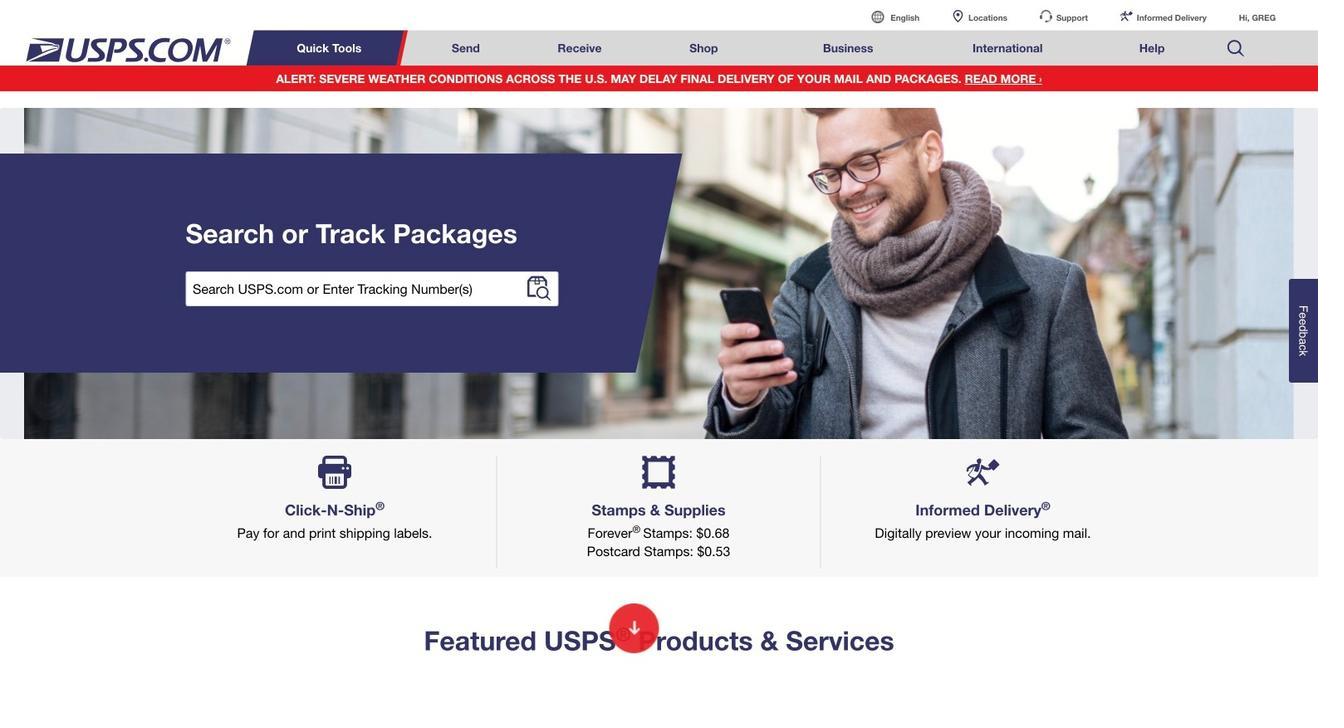 Task type: locate. For each thing, give the bounding box(es) containing it.
stamp icon link for buy stamps image
[[642, 456, 676, 490]]

mail carrier icon link for informed delivery image
[[967, 456, 1000, 490]]

None search field
[[186, 272, 1133, 307]]

image of usps.com logo. image
[[25, 38, 230, 62]]

menu bar
[[256, 30, 1271, 66]]



Task type: describe. For each thing, give the bounding box(es) containing it.
USPS.com Search Bar text field
[[186, 272, 518, 307]]

printer icon link for click-n-ship image
[[318, 456, 351, 490]]



